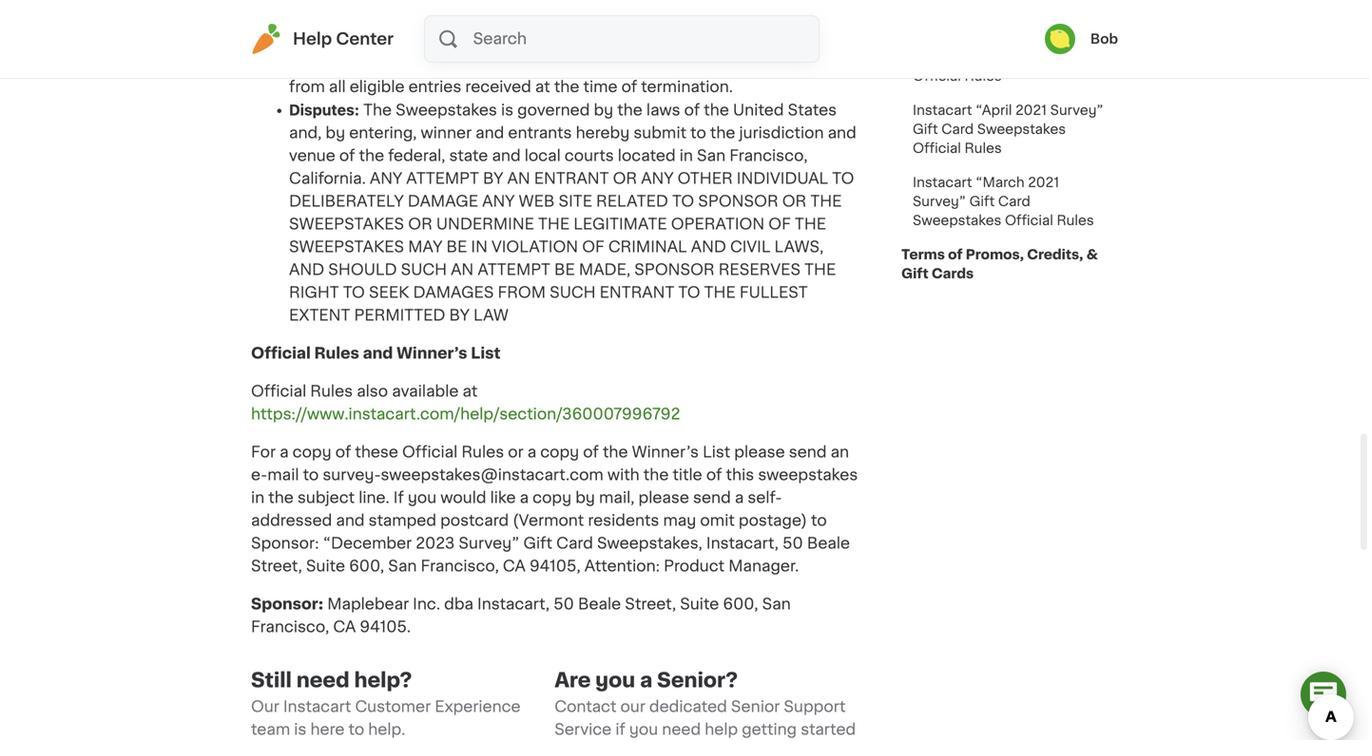 Task type: vqa. For each thing, say whether or not it's contained in the screenshot.
the topmost 2021
yes



Task type: describe. For each thing, give the bounding box(es) containing it.
600, inside with the title of this sweepstakes in the subject line. if you would like a copy by mail, please send a self- addressed and stamped postcard (vermont residents may omit postage) to sponsor: "december 2023 survey" gift card sweepstakes, instacart, 50 beale street, suite 600, san francisco, ca 94105, attention: product manager.
[[349, 559, 384, 574]]

"december
[[323, 536, 412, 552]]

card for "july
[[942, 50, 974, 64]]

1 vertical spatial attempt
[[478, 262, 551, 278]]

web
[[519, 194, 555, 209]]

instacart "july 2021 survey" gift card sweepstakes official rules link
[[902, 21, 1118, 93]]

cards
[[932, 267, 974, 281]]

official rules and winner's list
[[251, 346, 501, 361]]

the down entering,
[[359, 148, 384, 164]]

2 sponsor: from the top
[[251, 597, 323, 612]]

sweepstakes,
[[597, 536, 703, 552]]

inc.
[[413, 597, 440, 612]]

help center link
[[251, 24, 394, 54]]

1 horizontal spatial or
[[613, 171, 637, 186]]

support
[[784, 700, 846, 715]]

a down this
[[735, 491, 744, 506]]

2021 for "april
[[1016, 104, 1047, 117]]

bob link
[[1045, 24, 1118, 54]]

terms of promos, credits, & gift cards link
[[902, 238, 1118, 291]]

winner's inside the for a copy of these official rules or a copy of the winner's list please send an e-mail to
[[632, 445, 699, 460]]

you for with
[[408, 491, 437, 506]]

jurisdiction
[[739, 126, 824, 141]]

1 horizontal spatial and
[[691, 240, 726, 255]]

card inside with the title of this sweepstakes in the subject line. if you would like a copy by mail, please send a self- addressed and stamped postcard (vermont residents may omit postage) to sponsor: "december 2023 survey" gift card sweepstakes, instacart, 50 beale street, suite 600, san francisco, ca 94105, attention: product manager.
[[556, 536, 593, 552]]

are
[[555, 671, 591, 691]]

to down 'should'
[[343, 285, 365, 301]]

senior
[[731, 700, 780, 715]]

seek
[[369, 285, 409, 301]]

sponsor: inside with the title of this sweepstakes in the subject line. if you would like a copy by mail, please send a self- addressed and stamped postcard (vermont residents may omit postage) to sponsor: "december 2023 survey" gift card sweepstakes, instacart, 50 beale street, suite 600, san francisco, ca 94105, attention: product manager.
[[251, 536, 319, 552]]

the left laws
[[617, 103, 643, 118]]

of inside with the title of this sweepstakes in the subject line. if you would like a copy by mail, please send a self- addressed and stamped postcard (vermont residents may omit postage) to sponsor: "december 2023 survey" gift card sweepstakes, instacart, 50 beale street, suite 600, san francisco, ca 94105, attention: product manager.
[[706, 468, 722, 483]]

the sweepstakes is governed by the laws of the united states and, by entering, winner and entrants hereby submit to the jurisdiction and venue of the federal, state and local courts located in san francisco, california. any attempt by an entrant or any other individual to deliberately damage any web site related to sponsor or the sweepstakes or undermine the legitimate operation of the sweepstakes may be in violation of criminal and civil laws, and should such an attempt be made, sponsor reserves the right to seek damages from such entrant to the fullest extent permitted by law
[[289, 103, 857, 323]]

dba
[[444, 597, 474, 612]]

self-
[[748, 491, 782, 506]]

official inside official rules also available at https://www.instacart.com/help/section/360007996792
[[251, 384, 306, 399]]

at
[[463, 384, 478, 399]]

manager.
[[729, 559, 799, 574]]

1 horizontal spatial such
[[550, 285, 596, 301]]

operation
[[671, 217, 765, 232]]

stamped
[[369, 514, 437, 529]]

a right the 'for'
[[280, 445, 289, 460]]

2023
[[416, 536, 455, 552]]

"april
[[976, 104, 1012, 117]]

rules inside official rules also available at https://www.instacart.com/help/section/360007996792
[[310, 384, 353, 399]]

card for "april
[[942, 123, 974, 136]]

for
[[251, 445, 276, 460]]

to down criminal at the top of page
[[678, 285, 700, 301]]

suite inside with the title of this sweepstakes in the subject line. if you would like a copy by mail, please send a self- addressed and stamped postcard (vermont residents may omit postage) to sponsor: "december 2023 survey" gift card sweepstakes, instacart, 50 beale street, suite 600, san francisco, ca 94105, attention: product manager.
[[306, 559, 345, 574]]

instacart "march 2021 survey" gift card sweepstakes official rules link
[[902, 165, 1118, 238]]

1 vertical spatial or
[[782, 194, 807, 209]]

help?
[[354, 671, 412, 691]]

a right like
[[520, 491, 529, 506]]

an
[[831, 445, 849, 460]]

san inside with the title of this sweepstakes in the subject line. if you would like a copy by mail, please send a self- addressed and stamped postcard (vermont residents may omit postage) to sponsor: "december 2023 survey" gift card sweepstakes, instacart, 50 beale street, suite 600, san francisco, ca 94105, attention: product manager.
[[388, 559, 417, 574]]

venue
[[289, 148, 336, 164]]

need inside the are you a senior? contact our dedicated senior support service if you need help getting starte
[[662, 723, 701, 738]]

0 vertical spatial attempt
[[406, 171, 479, 186]]

damages
[[413, 285, 494, 301]]

1 horizontal spatial be
[[554, 262, 575, 278]]

individual
[[737, 171, 828, 186]]

senior?
[[657, 671, 738, 691]]

deliberately
[[289, 194, 404, 209]]

maplebear inc. dba instacart, 50 beale street, suite 600, san francisco, ca 94105.
[[251, 597, 791, 635]]

is inside still need help? our instacart customer experience team is here to help.
[[294, 723, 307, 738]]

site
[[559, 194, 592, 209]]

federal,
[[388, 148, 445, 164]]

if
[[393, 491, 404, 506]]

https://www.instacart.com/help/section/360007996792
[[251, 407, 680, 422]]

0 horizontal spatial be
[[446, 240, 467, 255]]

0 vertical spatial entrant
[[534, 171, 609, 186]]

0 vertical spatial by
[[594, 103, 614, 118]]

of right laws
[[684, 103, 700, 118]]

instacart image
[[251, 24, 281, 54]]

here
[[310, 723, 345, 738]]

"march
[[976, 176, 1025, 189]]

entering,
[[349, 126, 417, 141]]

sweepstakes inside the sweepstakes is governed by the laws of the united states and, by entering, winner and entrants hereby submit to the jurisdiction and venue of the federal, state and local courts located in san francisco, california. any attempt by an entrant or any other individual to deliberately damage any web site related to sponsor or the sweepstakes or undermine the legitimate operation of the sweepstakes may be in violation of criminal and civil laws, and should such an attempt be made, sponsor reserves the right to seek damages from such entrant to the fullest extent permitted by law
[[396, 103, 497, 118]]

francisco, inside with the title of this sweepstakes in the subject line. if you would like a copy by mail, please send a self- addressed and stamped postcard (vermont residents may omit postage) to sponsor: "december 2023 survey" gift card sweepstakes, instacart, 50 beale street, suite 600, san francisco, ca 94105, attention: product manager.
[[421, 559, 499, 574]]

local
[[525, 148, 561, 164]]

instacart "march 2021 survey" gift card sweepstakes official rules
[[913, 176, 1094, 227]]

instacart "april 2021 survey" gift card sweepstakes official rules link
[[902, 93, 1118, 165]]

customer
[[355, 700, 431, 715]]

mail,
[[599, 491, 635, 506]]

title
[[673, 468, 703, 483]]

survey" for instacart "march 2021 survey" gift card sweepstakes official rules
[[913, 195, 966, 208]]

0 vertical spatial winner's
[[397, 346, 467, 361]]

contact
[[555, 700, 617, 715]]

of up california.
[[339, 148, 355, 164]]

undermine
[[436, 217, 534, 232]]

sweepstakes for instacart "march 2021 survey" gift card sweepstakes official rules
[[913, 214, 1002, 227]]

1 vertical spatial sponsor
[[634, 262, 715, 278]]

of up survey-
[[335, 445, 351, 460]]

0 horizontal spatial any
[[370, 171, 402, 186]]

need inside still need help? our instacart customer experience team is here to help.
[[296, 671, 350, 691]]

1 vertical spatial you
[[596, 671, 635, 691]]

0 horizontal spatial an
[[451, 262, 474, 278]]

getting
[[742, 723, 797, 738]]

is inside the sweepstakes is governed by the laws of the united states and, by entering, winner and entrants hereby submit to the jurisdiction and venue of the federal, state and local courts located in san francisco, california. any attempt by an entrant or any other individual to deliberately damage any web site related to sponsor or the sweepstakes or undermine the legitimate operation of the sweepstakes may be in violation of criminal and civil laws, and should such an attempt be made, sponsor reserves the right to seek damages from such entrant to the fullest extent permitted by law
[[501, 103, 514, 118]]

legitimate
[[574, 217, 667, 232]]

to right "individual" on the top right
[[832, 171, 854, 186]]

with
[[608, 468, 640, 483]]

credits,
[[1027, 248, 1084, 262]]

to inside with the title of this sweepstakes in the subject line. if you would like a copy by mail, please send a self- addressed and stamped postcard (vermont residents may omit postage) to sponsor: "december 2023 survey" gift card sweepstakes, instacart, 50 beale street, suite 600, san francisco, ca 94105, attention: product manager.
[[811, 514, 827, 529]]

would
[[441, 491, 486, 506]]

sweepstakes for instacart "july 2021 survey" gift card sweepstakes official rules
[[977, 50, 1066, 64]]

reserves
[[719, 262, 801, 278]]

bob
[[1091, 32, 1118, 46]]

the down web on the top of the page
[[538, 217, 570, 232]]

&
[[1087, 248, 1098, 262]]

help center
[[293, 31, 394, 47]]

"july
[[976, 31, 1010, 45]]

copy right or
[[540, 445, 579, 460]]

1 horizontal spatial any
[[482, 194, 515, 209]]

dedicated
[[649, 700, 727, 715]]

still need help? our instacart customer experience team is here to help.
[[251, 671, 521, 738]]

winner
[[421, 126, 472, 141]]

gift inside with the title of this sweepstakes in the subject line. if you would like a copy by mail, please send a self- addressed and stamped postcard (vermont residents may omit postage) to sponsor: "december 2023 survey" gift card sweepstakes, instacart, 50 beale street, suite 600, san francisco, ca 94105, attention: product manager.
[[524, 536, 553, 552]]

list inside the for a copy of these official rules or a copy of the winner's list please send an e-mail to
[[703, 445, 731, 460]]

ca inside with the title of this sweepstakes in the subject line. if you would like a copy by mail, please send a self- addressed and stamped postcard (vermont residents may omit postage) to sponsor: "december 2023 survey" gift card sweepstakes, instacart, 50 beale street, suite 600, san francisco, ca 94105, attention: product manager.
[[503, 559, 526, 574]]

our
[[251, 700, 279, 715]]

may
[[663, 514, 696, 529]]

survey" inside with the title of this sweepstakes in the subject line. if you would like a copy by mail, please send a self- addressed and stamped postcard (vermont residents may omit postage) to sponsor: "december 2023 survey" gift card sweepstakes, instacart, 50 beale street, suite 600, san francisco, ca 94105, attention: product manager.
[[459, 536, 520, 552]]

beale inside with the title of this sweepstakes in the subject line. if you would like a copy by mail, please send a self- addressed and stamped postcard (vermont residents may omit postage) to sponsor: "december 2023 survey" gift card sweepstakes, instacart, 50 beale street, suite 600, san francisco, ca 94105, attention: product manager.
[[807, 536, 850, 552]]

or
[[508, 445, 524, 460]]

law
[[474, 308, 509, 323]]

and up state
[[476, 126, 504, 141]]

product
[[664, 559, 725, 574]]

sweepstakes for instacart "april 2021 survey" gift card sweepstakes official rules
[[977, 123, 1066, 136]]

94105,
[[530, 559, 581, 574]]

rules inside instacart "march 2021 survey" gift card sweepstakes official rules
[[1057, 214, 1094, 227]]

official inside the instacart "july 2021 survey" gift card sweepstakes official rules
[[913, 69, 961, 83]]

1 horizontal spatial of
[[769, 217, 791, 232]]

permitted
[[354, 308, 445, 323]]

disputes:
[[289, 101, 359, 119]]

official rules also available at https://www.instacart.com/help/section/360007996792
[[251, 384, 680, 422]]

gift inside terms of promos, credits, & gift cards
[[902, 267, 929, 281]]

addressed
[[251, 514, 332, 529]]

gift for "march
[[970, 195, 995, 208]]

the up laws, at top
[[795, 217, 826, 232]]

and up also
[[363, 346, 393, 361]]

official down extent
[[251, 346, 311, 361]]

survey-sweepstakes@instacart.com
[[323, 468, 604, 483]]

and left local
[[492, 148, 521, 164]]

other
[[678, 171, 733, 186]]

official inside the for a copy of these official rules or a copy of the winner's list please send an e-mail to
[[402, 445, 458, 460]]

entrants
[[508, 126, 572, 141]]

attention:
[[585, 559, 660, 574]]

please inside with the title of this sweepstakes in the subject line. if you would like a copy by mail, please send a self- addressed and stamped postcard (vermont residents may omit postage) to sponsor: "december 2023 survey" gift card sweepstakes, instacart, 50 beale street, suite 600, san francisco, ca 94105, attention: product manager.
[[639, 491, 689, 506]]

0 horizontal spatial or
[[408, 217, 432, 232]]

the down the united
[[710, 126, 736, 141]]

state
[[449, 148, 488, 164]]



Task type: locate. For each thing, give the bounding box(es) containing it.
united
[[733, 103, 784, 118]]

by up hereby
[[594, 103, 614, 118]]

the left the united
[[704, 103, 729, 118]]

you up our
[[596, 671, 635, 691]]

gift for "april
[[913, 123, 938, 136]]

and
[[476, 126, 504, 141], [828, 126, 857, 141], [492, 148, 521, 164], [363, 346, 393, 361], [336, 514, 365, 529]]

0 horizontal spatial in
[[251, 491, 265, 506]]

sweepstakes down "july on the top of page
[[977, 50, 1066, 64]]

you for are
[[629, 723, 658, 738]]

1 vertical spatial street,
[[625, 597, 676, 612]]

instacart inside the instacart "july 2021 survey" gift card sweepstakes official rules
[[913, 31, 972, 45]]

survey"
[[1048, 31, 1102, 45], [1050, 104, 1104, 117], [913, 195, 966, 208], [459, 536, 520, 552]]

survey" inside instacart "april 2021 survey" gift card sweepstakes official rules
[[1050, 104, 1104, 117]]

1 vertical spatial 50
[[554, 597, 574, 612]]

2021 for "march
[[1028, 176, 1060, 189]]

francisco, inside maplebear inc. dba instacart, 50 beale street, suite 600, san francisco, ca 94105.
[[251, 620, 329, 635]]

0 vertical spatial send
[[789, 445, 827, 460]]

to
[[832, 171, 854, 186], [672, 194, 694, 209], [343, 285, 365, 301], [678, 285, 700, 301]]

0 vertical spatial sponsor
[[698, 194, 779, 209]]

by down damages
[[449, 308, 470, 323]]

to inside the for a copy of these official rules or a copy of the winner's list please send an e-mail to
[[303, 468, 319, 483]]

1 vertical spatial an
[[451, 262, 474, 278]]

this
[[726, 468, 754, 483]]

to right submit
[[691, 126, 706, 141]]

send inside with the title of this sweepstakes in the subject line. if you would like a copy by mail, please send a self- addressed and stamped postcard (vermont residents may omit postage) to sponsor: "december 2023 survey" gift card sweepstakes, instacart, 50 beale street, suite 600, san francisco, ca 94105, attention: product manager.
[[693, 491, 731, 506]]

the down "individual" on the top right
[[811, 194, 842, 209]]

san inside the sweepstakes is governed by the laws of the united states and, by entering, winner and entrants hereby submit to the jurisdiction and venue of the federal, state and local courts located in san francisco, california. any attempt by an entrant or any other individual to deliberately damage any web site related to sponsor or the sweepstakes or undermine the legitimate operation of the sweepstakes may be in violation of criminal and civil laws, and should such an attempt be made, sponsor reserves the right to seek damages from such entrant to the fullest extent permitted by law
[[697, 148, 726, 164]]

rules inside the for a copy of these official rules or a copy of the winner's list please send an e-mail to
[[462, 445, 504, 460]]

san down 2023
[[388, 559, 417, 574]]

instacart inside instacart "april 2021 survey" gift card sweepstakes official rules
[[913, 104, 972, 117]]

instacart inside still need help? our instacart customer experience team is here to help.
[[283, 700, 351, 715]]

1 horizontal spatial by
[[483, 171, 503, 186]]

laws,
[[775, 240, 824, 255]]

copy up mail
[[293, 445, 332, 460]]

instacart, right 'dba' at the bottom of page
[[477, 597, 550, 612]]

1 vertical spatial please
[[639, 491, 689, 506]]

beale inside maplebear inc. dba instacart, 50 beale street, suite 600, san francisco, ca 94105.
[[578, 597, 621, 612]]

instacart,
[[706, 536, 779, 552], [477, 597, 550, 612]]

san inside maplebear inc. dba instacart, 50 beale street, suite 600, san francisco, ca 94105.
[[762, 597, 791, 612]]

0 horizontal spatial san
[[388, 559, 417, 574]]

the inside the for a copy of these official rules or a copy of the winner's list please send an e-mail to
[[603, 445, 628, 460]]

gift inside instacart "march 2021 survey" gift card sweepstakes official rules
[[970, 195, 995, 208]]

any up undermine on the left of the page
[[482, 194, 515, 209]]

please
[[734, 445, 785, 460], [639, 491, 689, 506]]

ca inside maplebear inc. dba instacart, 50 beale street, suite 600, san francisco, ca 94105.
[[333, 620, 356, 635]]

0 horizontal spatial list
[[471, 346, 501, 361]]

rules inside instacart "april 2021 survey" gift card sweepstakes official rules
[[965, 142, 1002, 155]]

beale down attention:
[[578, 597, 621, 612]]

suite
[[306, 559, 345, 574], [680, 597, 719, 612]]

sponsor: up still
[[251, 597, 323, 612]]

of up laws, at top
[[769, 217, 791, 232]]

need down dedicated
[[662, 723, 701, 738]]

still
[[251, 671, 292, 691]]

0 vertical spatial and
[[691, 240, 726, 255]]

instacart inside instacart "march 2021 survey" gift card sweepstakes official rules
[[913, 176, 972, 189]]

1 vertical spatial need
[[662, 723, 701, 738]]

0 vertical spatial suite
[[306, 559, 345, 574]]

sweepstakes inside instacart "april 2021 survey" gift card sweepstakes official rules
[[977, 123, 1066, 136]]

maplebear
[[327, 597, 409, 612]]

courts
[[565, 148, 614, 164]]

in inside the sweepstakes is governed by the laws of the united states and, by entering, winner and entrants hereby submit to the jurisdiction and venue of the federal, state and local courts located in san francisco, california. any attempt by an entrant or any other individual to deliberately damage any web site related to sponsor or the sweepstakes or undermine the legitimate operation of the sweepstakes may be in violation of criminal and civil laws, and should such an attempt be made, sponsor reserves the right to seek damages from such entrant to the fullest extent permitted by law
[[680, 148, 693, 164]]

street, down attention:
[[625, 597, 676, 612]]

2 vertical spatial 2021
[[1028, 176, 1060, 189]]

is left here
[[294, 723, 307, 738]]

rules left also
[[310, 384, 353, 399]]

0 horizontal spatial send
[[693, 491, 731, 506]]

like
[[490, 491, 516, 506]]

a right or
[[527, 445, 536, 460]]

gift for "july
[[913, 50, 938, 64]]

the down "reserves"
[[704, 285, 736, 301]]

2021 inside instacart "march 2021 survey" gift card sweepstakes official rules
[[1028, 176, 1060, 189]]

sweepstakes down deliberately
[[289, 217, 404, 232]]

the left the title at the bottom of the page
[[644, 468, 669, 483]]

sweepstakes inside the instacart "july 2021 survey" gift card sweepstakes official rules
[[977, 50, 1066, 64]]

instacart for instacart "july 2021 survey" gift card sweepstakes official rules
[[913, 31, 972, 45]]

card for "march
[[998, 195, 1031, 208]]

1 vertical spatial 2021
[[1016, 104, 1047, 117]]

survey" for instacart "april 2021 survey" gift card sweepstakes official rules
[[1050, 104, 1104, 117]]

0 vertical spatial beale
[[807, 536, 850, 552]]

1 horizontal spatial ca
[[503, 559, 526, 574]]

francisco,
[[730, 148, 808, 164], [421, 559, 499, 574], [251, 620, 329, 635]]

available
[[392, 384, 459, 399]]

0 horizontal spatial is
[[294, 723, 307, 738]]

sponsor
[[698, 194, 779, 209], [634, 262, 715, 278]]

0 vertical spatial is
[[501, 103, 514, 118]]

or
[[613, 171, 637, 186], [782, 194, 807, 209], [408, 217, 432, 232]]

50 inside with the title of this sweepstakes in the subject line. if you would like a copy by mail, please send a self- addressed and stamped postcard (vermont residents may omit postage) to sponsor: "december 2023 survey" gift card sweepstakes, instacart, 50 beale street, suite 600, san francisco, ca 94105, attention: product manager.
[[783, 536, 803, 552]]

street, inside maplebear inc. dba instacart, 50 beale street, suite 600, san francisco, ca 94105.
[[625, 597, 676, 612]]

0 vertical spatial street,
[[251, 559, 302, 574]]

2 vertical spatial francisco,
[[251, 620, 329, 635]]

0 horizontal spatial winner's
[[397, 346, 467, 361]]

instacart "april 2021 survey" gift card sweepstakes official rules
[[913, 104, 1104, 155]]

fullest
[[740, 285, 808, 301]]

0 vertical spatial san
[[697, 148, 726, 164]]

official inside instacart "march 2021 survey" gift card sweepstakes official rules
[[1005, 214, 1054, 227]]

0 vertical spatial sweepstakes
[[289, 217, 404, 232]]

2021 for "july
[[1013, 31, 1045, 45]]

1 vertical spatial suite
[[680, 597, 719, 612]]

need up here
[[296, 671, 350, 691]]

gift inside instacart "april 2021 survey" gift card sweepstakes official rules
[[913, 123, 938, 136]]

instacart, inside with the title of this sweepstakes in the subject line. if you would like a copy by mail, please send a self- addressed and stamped postcard (vermont residents may omit postage) to sponsor: "december 2023 survey" gift card sweepstakes, instacart, 50 beale street, suite 600, san francisco, ca 94105, attention: product manager.
[[706, 536, 779, 552]]

any down located
[[641, 171, 674, 186]]

any
[[370, 171, 402, 186], [641, 171, 674, 186], [482, 194, 515, 209]]

located
[[618, 148, 676, 164]]

e-
[[251, 468, 267, 483]]

by inside with the title of this sweepstakes in the subject line. if you would like a copy by mail, please send a self- addressed and stamped postcard (vermont residents may omit postage) to sponsor: "december 2023 survey" gift card sweepstakes, instacart, 50 beale street, suite 600, san francisco, ca 94105, attention: product manager.
[[576, 491, 595, 506]]

line.
[[359, 491, 390, 506]]

instacart left the "april
[[913, 104, 972, 117]]

0 horizontal spatial such
[[401, 262, 447, 278]]

official up the 'for'
[[251, 384, 306, 399]]

laws
[[647, 103, 680, 118]]

rules up the "april
[[965, 69, 1002, 83]]

official up instacart "march 2021 survey" gift card sweepstakes official rules
[[913, 142, 961, 155]]

2 horizontal spatial any
[[641, 171, 674, 186]]

by
[[483, 171, 503, 186], [449, 308, 470, 323]]

of right or
[[583, 445, 599, 460]]

1 vertical spatial entrant
[[600, 285, 675, 301]]

0 horizontal spatial please
[[639, 491, 689, 506]]

survey" inside the instacart "july 2021 survey" gift card sweepstakes official rules
[[1048, 31, 1102, 45]]

be left in
[[446, 240, 467, 255]]

and down states
[[828, 126, 857, 141]]

0 vertical spatial 50
[[783, 536, 803, 552]]

1 vertical spatial of
[[582, 240, 605, 255]]

rules down extent
[[314, 346, 359, 361]]

of
[[684, 103, 700, 118], [339, 148, 355, 164], [948, 248, 963, 262], [335, 445, 351, 460], [583, 445, 599, 460], [706, 468, 722, 483]]

and down operation
[[691, 240, 726, 255]]

2 sweepstakes from the top
[[289, 240, 404, 255]]

such down made,
[[550, 285, 596, 301]]

entrant
[[534, 171, 609, 186], [600, 285, 675, 301]]

by down disputes:
[[326, 126, 345, 141]]

list up this
[[703, 445, 731, 460]]

1 vertical spatial such
[[550, 285, 596, 301]]

0 horizontal spatial by
[[449, 308, 470, 323]]

instacart, inside maplebear inc. dba instacart, 50 beale street, suite 600, san francisco, ca 94105.
[[477, 597, 550, 612]]

0 vertical spatial in
[[680, 148, 693, 164]]

center
[[336, 31, 394, 47]]

2021 inside the instacart "july 2021 survey" gift card sweepstakes official rules
[[1013, 31, 1045, 45]]

the
[[617, 103, 643, 118], [704, 103, 729, 118], [710, 126, 736, 141], [359, 148, 384, 164], [603, 445, 628, 460], [644, 468, 669, 483], [268, 491, 294, 506]]

francisco, inside the sweepstakes is governed by the laws of the united states and, by entering, winner and entrants hereby submit to the jurisdiction and venue of the federal, state and local courts located in san francisco, california. any attempt by an entrant or any other individual to deliberately damage any web site related to sponsor or the sweepstakes or undermine the legitimate operation of the sweepstakes may be in violation of criminal and civil laws, and should such an attempt be made, sponsor reserves the right to seek damages from such entrant to the fullest extent permitted by law
[[730, 148, 808, 164]]

san up other
[[697, 148, 726, 164]]

list down law
[[471, 346, 501, 361]]

1 vertical spatial is
[[294, 723, 307, 738]]

a inside the are you a senior? contact our dedicated senior support service if you need help getting starte
[[640, 671, 653, 691]]

subject
[[298, 491, 355, 506]]

official inside instacart "april 2021 survey" gift card sweepstakes official rules
[[913, 142, 961, 155]]

1 horizontal spatial winner's
[[632, 445, 699, 460]]

official
[[913, 69, 961, 83], [913, 142, 961, 155], [1005, 214, 1054, 227], [251, 346, 311, 361], [251, 384, 306, 399], [402, 445, 458, 460]]

0 horizontal spatial instacart,
[[477, 597, 550, 612]]

0 horizontal spatial of
[[582, 240, 605, 255]]

to
[[691, 126, 706, 141], [303, 468, 319, 483], [811, 514, 827, 529], [349, 723, 364, 738]]

0 vertical spatial of
[[769, 217, 791, 232]]

card up 94105, at the left of the page
[[556, 536, 593, 552]]

1 horizontal spatial francisco,
[[421, 559, 499, 574]]

civil
[[730, 240, 771, 255]]

0 vertical spatial francisco,
[[730, 148, 808, 164]]

50 down 94105, at the left of the page
[[554, 597, 574, 612]]

winner's up available
[[397, 346, 467, 361]]

1 vertical spatial 600,
[[723, 597, 758, 612]]

beale
[[807, 536, 850, 552], [578, 597, 621, 612]]

these
[[355, 445, 398, 460]]

rules
[[965, 69, 1002, 83], [965, 142, 1002, 155], [1057, 214, 1094, 227], [314, 346, 359, 361], [310, 384, 353, 399], [462, 445, 504, 460]]

card down "march on the top right
[[998, 195, 1031, 208]]

made,
[[579, 262, 631, 278]]

0 vertical spatial by
[[483, 171, 503, 186]]

1 horizontal spatial in
[[680, 148, 693, 164]]

hereby
[[576, 126, 630, 141]]

mail
[[267, 468, 299, 483]]

send inside the for a copy of these official rules or a copy of the winner's list please send an e-mail to
[[789, 445, 827, 460]]

2021 inside instacart "april 2021 survey" gift card sweepstakes official rules
[[1016, 104, 1047, 117]]

need
[[296, 671, 350, 691], [662, 723, 701, 738]]

card inside instacart "march 2021 survey" gift card sweepstakes official rules
[[998, 195, 1031, 208]]

sweepstakes up winner
[[396, 103, 497, 118]]

service
[[555, 723, 612, 738]]

suite inside maplebear inc. dba instacart, 50 beale street, suite 600, san francisco, ca 94105.
[[680, 597, 719, 612]]

any down 'federal,'
[[370, 171, 402, 186]]

survey-
[[323, 468, 381, 483]]

to up subject
[[303, 468, 319, 483]]

to right here
[[349, 723, 364, 738]]

street, inside with the title of this sweepstakes in the subject line. if you would like a copy by mail, please send a self- addressed and stamped postcard (vermont residents may omit postage) to sponsor: "december 2023 survey" gift card sweepstakes, instacart, 50 beale street, suite 600, san francisco, ca 94105, attention: product manager.
[[251, 559, 302, 574]]

0 horizontal spatial ca
[[333, 620, 356, 635]]

0 horizontal spatial 600,
[[349, 559, 384, 574]]

2021 left user avatar
[[1013, 31, 1045, 45]]

0 vertical spatial please
[[734, 445, 785, 460]]

the down mail
[[268, 491, 294, 506]]

sweepstakes inside instacart "march 2021 survey" gift card sweepstakes official rules
[[913, 214, 1002, 227]]

1 vertical spatial beale
[[578, 597, 621, 612]]

instacart left "march on the top right
[[913, 176, 972, 189]]

0 vertical spatial list
[[471, 346, 501, 361]]

0 vertical spatial you
[[408, 491, 437, 506]]

instacart up here
[[283, 700, 351, 715]]

0 horizontal spatial and
[[289, 262, 324, 278]]

card inside instacart "april 2021 survey" gift card sweepstakes official rules
[[942, 123, 974, 136]]

sponsor down criminal at the top of page
[[634, 262, 715, 278]]

san down manager.
[[762, 597, 791, 612]]

terms
[[902, 248, 945, 262]]

1 horizontal spatial need
[[662, 723, 701, 738]]

and inside with the title of this sweepstakes in the subject line. if you would like a copy by mail, please send a self- addressed and stamped postcard (vermont residents may omit postage) to sponsor: "december 2023 survey" gift card sweepstakes, instacart, 50 beale street, suite 600, san francisco, ca 94105, attention: product manager.
[[336, 514, 365, 529]]

card inside the instacart "july 2021 survey" gift card sweepstakes official rules
[[942, 50, 974, 64]]

1 vertical spatial by
[[449, 308, 470, 323]]

sponsor: down addressed
[[251, 536, 319, 552]]

to inside still need help? our instacart customer experience team is here to help.
[[349, 723, 364, 738]]

sweepstakes@instacart.com
[[381, 468, 604, 483]]

to down other
[[672, 194, 694, 209]]

0 vertical spatial 2021
[[1013, 31, 1045, 45]]

governed
[[517, 103, 590, 118]]

1 horizontal spatial suite
[[680, 597, 719, 612]]

suite down product
[[680, 597, 719, 612]]

0 vertical spatial sponsor:
[[251, 536, 319, 552]]

1 vertical spatial list
[[703, 445, 731, 460]]

attempt
[[406, 171, 479, 186], [478, 262, 551, 278]]

1 horizontal spatial please
[[734, 445, 785, 460]]

an up web on the top of the page
[[507, 171, 530, 186]]

if
[[616, 723, 626, 738]]

of inside terms of promos, credits, & gift cards
[[948, 248, 963, 262]]

1 vertical spatial be
[[554, 262, 575, 278]]

copy inside with the title of this sweepstakes in the subject line. if you would like a copy by mail, please send a self- addressed and stamped postcard (vermont residents may omit postage) to sponsor: "december 2023 survey" gift card sweepstakes, instacart, 50 beale street, suite 600, san francisco, ca 94105, attention: product manager.
[[533, 491, 572, 506]]

for a copy of these official rules or a copy of the winner's list please send an e-mail to
[[251, 445, 849, 483]]

help.
[[368, 723, 405, 738]]

of
[[769, 217, 791, 232], [582, 240, 605, 255]]

0 vertical spatial need
[[296, 671, 350, 691]]

1 vertical spatial sweepstakes
[[289, 240, 404, 255]]

of left this
[[706, 468, 722, 483]]

50
[[783, 536, 803, 552], [554, 597, 574, 612]]

an up damages
[[451, 262, 474, 278]]

to inside the sweepstakes is governed by the laws of the united states and, by entering, winner and entrants hereby submit to the jurisdiction and venue of the federal, state and local courts located in san francisco, california. any attempt by an entrant or any other individual to deliberately damage any web site related to sponsor or the sweepstakes or undermine the legitimate operation of the sweepstakes may be in violation of criminal and civil laws, and should such an attempt be made, sponsor reserves the right to seek damages from such entrant to the fullest extent permitted by law
[[691, 126, 706, 141]]

experience
[[435, 700, 521, 715]]

copy up (vermont
[[533, 491, 572, 506]]

our
[[621, 700, 646, 715]]

1 vertical spatial and
[[289, 262, 324, 278]]

1 horizontal spatial is
[[501, 103, 514, 118]]

the down laws, at top
[[805, 262, 836, 278]]

sweepstakes up 'should'
[[289, 240, 404, 255]]

(vermont
[[513, 514, 584, 529]]

violation
[[492, 240, 578, 255]]

or up related
[[613, 171, 637, 186]]

team
[[251, 723, 290, 738]]

1 horizontal spatial 50
[[783, 536, 803, 552]]

2 vertical spatial or
[[408, 217, 432, 232]]

send up the omit
[[693, 491, 731, 506]]

san
[[697, 148, 726, 164], [388, 559, 417, 574], [762, 597, 791, 612]]

entrant down made,
[[600, 285, 675, 301]]

1 horizontal spatial 600,
[[723, 597, 758, 612]]

please inside the for a copy of these official rules or a copy of the winner's list please send an e-mail to
[[734, 445, 785, 460]]

rules up "march on the top right
[[965, 142, 1002, 155]]

1 horizontal spatial an
[[507, 171, 530, 186]]

street, down addressed
[[251, 559, 302, 574]]

and up right
[[289, 262, 324, 278]]

in up other
[[680, 148, 693, 164]]

0 horizontal spatial beale
[[578, 597, 621, 612]]

1 sponsor: from the top
[[251, 536, 319, 552]]

1 horizontal spatial send
[[789, 445, 827, 460]]

0 vertical spatial such
[[401, 262, 447, 278]]

with the title of this sweepstakes in the subject line. if you would like a copy by mail, please send a self- addressed and stamped postcard (vermont residents may omit postage) to sponsor: "december 2023 survey" gift card sweepstakes, instacart, 50 beale street, suite 600, san francisco, ca 94105, attention: product manager.
[[251, 468, 858, 574]]

2 horizontal spatial san
[[762, 597, 791, 612]]

1 horizontal spatial street,
[[625, 597, 676, 612]]

600, down "december in the left bottom of the page
[[349, 559, 384, 574]]

rules inside the instacart "july 2021 survey" gift card sweepstakes official rules
[[965, 69, 1002, 83]]

instacart for instacart "april 2021 survey" gift card sweepstakes official rules
[[913, 104, 972, 117]]

1 vertical spatial instacart,
[[477, 597, 550, 612]]

sweepstakes down the "april
[[977, 123, 1066, 136]]

entrant up the site
[[534, 171, 609, 186]]

send up "sweepstakes"
[[789, 445, 827, 460]]

1 vertical spatial send
[[693, 491, 731, 506]]

Search search field
[[471, 16, 819, 62]]

instacart left "july on the top of page
[[913, 31, 972, 45]]

instacart for instacart "march 2021 survey" gift card sweepstakes official rules
[[913, 176, 972, 189]]

residents
[[588, 514, 659, 529]]

omit
[[700, 514, 735, 529]]

sponsor up operation
[[698, 194, 779, 209]]

0 vertical spatial ca
[[503, 559, 526, 574]]

rules up &
[[1057, 214, 1094, 227]]

gift inside the instacart "july 2021 survey" gift card sweepstakes official rules
[[913, 50, 938, 64]]

attempt up from
[[478, 262, 551, 278]]

the
[[363, 103, 392, 118]]

600, inside maplebear inc. dba instacart, 50 beale street, suite 600, san francisco, ca 94105.
[[723, 597, 758, 612]]

1 horizontal spatial san
[[697, 148, 726, 164]]

600, down manager.
[[723, 597, 758, 612]]

2 vertical spatial by
[[576, 491, 595, 506]]

such down may
[[401, 262, 447, 278]]

survey" for instacart "july 2021 survey" gift card sweepstakes official rules
[[1048, 31, 1102, 45]]

ca left 94105, at the left of the page
[[503, 559, 526, 574]]

beale down postage)
[[807, 536, 850, 552]]

and up "december in the left bottom of the page
[[336, 514, 365, 529]]

from
[[498, 285, 546, 301]]

1 sweepstakes from the top
[[289, 217, 404, 232]]

states
[[788, 103, 837, 118]]

card
[[942, 50, 974, 64], [942, 123, 974, 136], [998, 195, 1031, 208], [556, 536, 593, 552]]

survey" inside instacart "march 2021 survey" gift card sweepstakes official rules
[[913, 195, 966, 208]]

1 horizontal spatial list
[[703, 445, 731, 460]]

2 horizontal spatial francisco,
[[730, 148, 808, 164]]

1 vertical spatial sponsor:
[[251, 597, 323, 612]]

are you a senior? contact our dedicated senior support service if you need help getting starte
[[555, 671, 856, 741]]

0 horizontal spatial need
[[296, 671, 350, 691]]

suite down "december in the left bottom of the page
[[306, 559, 345, 574]]

in inside with the title of this sweepstakes in the subject line. if you would like a copy by mail, please send a self- addressed and stamped postcard (vermont residents may omit postage) to sponsor: "december 2023 survey" gift card sweepstakes, instacart, 50 beale street, suite 600, san francisco, ca 94105, attention: product manager.
[[251, 491, 265, 506]]

1 vertical spatial by
[[326, 126, 345, 141]]

of up cards
[[948, 248, 963, 262]]

and,
[[289, 126, 322, 141]]

please up may
[[639, 491, 689, 506]]

ca down maplebear
[[333, 620, 356, 635]]

you inside with the title of this sweepstakes in the subject line. if you would like a copy by mail, please send a self- addressed and stamped postcard (vermont residents may omit postage) to sponsor: "december 2023 survey" gift card sweepstakes, instacart, 50 beale street, suite 600, san francisco, ca 94105, attention: product manager.
[[408, 491, 437, 506]]

2021 right "march on the top right
[[1028, 176, 1060, 189]]

card up instacart "march 2021 survey" gift card sweepstakes official rules
[[942, 123, 974, 136]]

0 vertical spatial instacart,
[[706, 536, 779, 552]]

official up the credits,
[[1005, 214, 1054, 227]]

help
[[705, 723, 738, 738]]

0 vertical spatial be
[[446, 240, 467, 255]]

https://www.instacart.com/help/section/360007996792 link
[[251, 407, 680, 422]]

user avatar image
[[1045, 24, 1075, 54]]

winner's up the title at the bottom of the page
[[632, 445, 699, 460]]

be
[[446, 240, 467, 255], [554, 262, 575, 278]]

50 inside maplebear inc. dba instacart, 50 beale street, suite 600, san francisco, ca 94105.
[[554, 597, 574, 612]]

ca
[[503, 559, 526, 574], [333, 620, 356, 635]]



